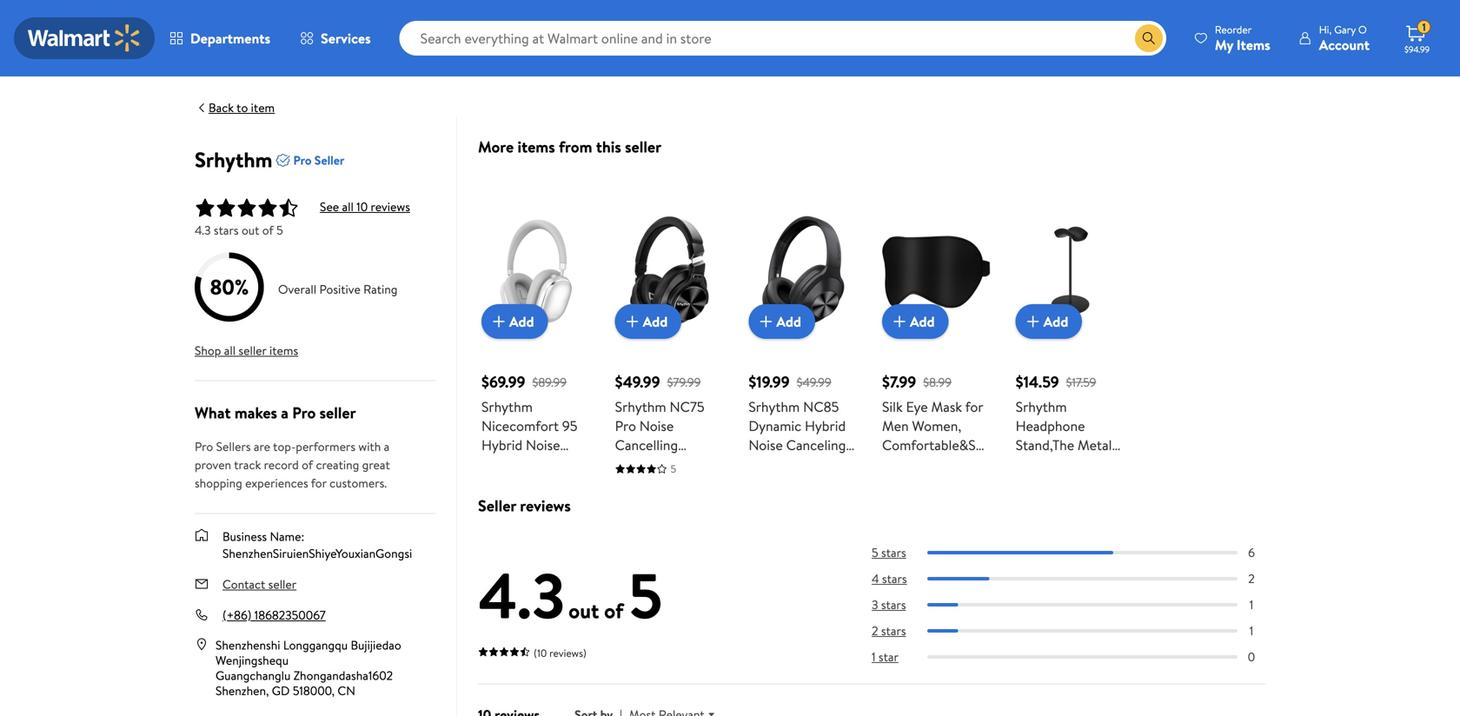 Task type: describe. For each thing, give the bounding box(es) containing it.
items
[[1237, 35, 1271, 54]]

o
[[1359, 22, 1367, 37]]

of inside see all 10 reviews 4.3 stars out of 5
[[262, 222, 274, 238]]

bluetooth inside $49.99 $79.99 srhythm nc75 pro noise cancelling headphones bluetooth v5.0 wireless,40 hours playtime over-ear with microphones for tv/pc/cell phone
[[615, 474, 675, 493]]

0
[[1248, 649, 1256, 666]]

with inside $19.99 $49.99 srhythm nc85 dynamic hybrid noise canceling headphones bluetooth wireless over the ear with hd sound,quick charge,ultra- long playtime,multi- modes switchover
[[772, 512, 798, 531]]

top-
[[273, 438, 296, 455]]

$7.99
[[882, 371, 917, 393]]

seller reviews
[[478, 495, 571, 517]]

of inside pro sellers are top-performers with a proven track record of creating great shopping experiences for customers.
[[302, 456, 313, 473]]

add button for $7.99
[[882, 304, 949, 339]]

$7.99 $8.99 silk eye mask for men women, comfortable&soft sleep mask with adjustable strap to block light, ultimate sleeping aid/blindfold,super smooth eye shade cover
[[882, 371, 1000, 589]]

3 stars
[[872, 596, 906, 613]]

item
[[251, 99, 275, 116]]

add button for $69.99
[[482, 304, 548, 339]]

cancelling inside $69.99 $89.99 srhythm nicecomfort 95 hybrid noise cancelling headphones,wired wireless bluetooth headset with transparency mode,hd sound
[[482, 455, 545, 474]]

sellers
[[216, 438, 251, 455]]

$19.99 $49.99 srhythm nc85 dynamic hybrid noise canceling headphones bluetooth wireless over the ear with hd sound,quick charge,ultra- long playtime,multi- modes switchover
[[749, 371, 854, 646]]

progress bar for 4 stars
[[928, 577, 1238, 581]]

gary
[[1335, 22, 1356, 37]]

walmart image
[[28, 24, 141, 52]]

add to cart image for $14.59
[[1023, 311, 1044, 332]]

a inside pro sellers are top-performers with a proven track record of creating great shopping experiences for customers.
[[384, 438, 390, 455]]

great
[[362, 456, 390, 473]]

add for $19.99
[[777, 312, 802, 331]]

services
[[321, 29, 371, 48]]

seller up performers
[[320, 402, 356, 424]]

srhythm for $14.59
[[1016, 397, 1067, 417]]

all for 10
[[342, 198, 354, 215]]

what makes a pro seller
[[195, 402, 356, 424]]

$79.99
[[667, 374, 701, 391]]

srhythm headphone stand,the metal game headset holder is suitable for office placement image
[[1016, 216, 1125, 325]]

silk
[[882, 397, 903, 417]]

headphones inside $19.99 $49.99 srhythm nc85 dynamic hybrid noise canceling headphones bluetooth wireless over the ear with hd sound,quick charge,ultra- long playtime,multi- modes switchover
[[749, 455, 824, 474]]

$19.99
[[749, 371, 790, 393]]

stars for 2 stars
[[881, 623, 906, 640]]

shenzhenshi
[[216, 637, 280, 654]]

$94.99
[[1405, 43, 1430, 55]]

playtime
[[655, 512, 707, 531]]

cancelling inside $49.99 $79.99 srhythm nc75 pro noise cancelling headphones bluetooth v5.0 wireless,40 hours playtime over-ear with microphones for tv/pc/cell phone
[[615, 436, 678, 455]]

2 for 2
[[1249, 570, 1255, 587]]

$14.59
[[1016, 371, 1060, 393]]

(+86) 18682350067
[[223, 607, 326, 624]]

headset inside $14.59 $17.59 srhythm headphone stand,the metal game headset holder is suitable for office placement
[[1055, 455, 1105, 474]]

nc85
[[803, 397, 839, 417]]

$49.99 inside $19.99 $49.99 srhythm nc85 dynamic hybrid noise canceling headphones bluetooth wireless over the ear with hd sound,quick charge,ultra- long playtime,multi- modes switchover
[[797, 374, 832, 391]]

back to item link
[[195, 99, 275, 116]]

dynamic
[[749, 417, 802, 436]]

block
[[899, 493, 932, 512]]

srhythm nc85 dynamic hybrid noise canceling headphones bluetooth wireless over the ear with hd sound,quick charge,ultra-long playtime,multi-modes switchover image
[[749, 216, 858, 325]]

hours
[[615, 512, 652, 531]]

nicecomfort
[[482, 417, 559, 436]]

silk eye mask for men women, comfortable&soft sleep mask with adjustable strap to block light, ultimate sleeping aid/blindfold,super smooth eye shade cover image
[[882, 216, 992, 325]]

record
[[264, 456, 299, 473]]

sound,quick
[[749, 531, 825, 551]]

(10 reviews)
[[534, 646, 587, 661]]

transparency
[[482, 551, 560, 570]]

noise inside $49.99 $79.99 srhythm nc75 pro noise cancelling headphones bluetooth v5.0 wireless,40 hours playtime over-ear with microphones for tv/pc/cell phone
[[640, 417, 674, 436]]

holder
[[1016, 474, 1057, 493]]

stand,the
[[1016, 436, 1075, 455]]

sleeping
[[938, 512, 989, 531]]

bluetooth inside $19.99 $49.99 srhythm nc85 dynamic hybrid noise canceling headphones bluetooth wireless over the ear with hd sound,quick charge,ultra- long playtime,multi- modes switchover
[[749, 474, 809, 493]]

phone
[[615, 589, 654, 608]]

1 vertical spatial reviews
[[520, 495, 571, 517]]

shade
[[882, 570, 919, 589]]

metal
[[1078, 436, 1112, 455]]

4
[[872, 570, 879, 587]]

business name: shenzhensiruienshiyeyouxiangongsi
[[223, 528, 412, 562]]

product group containing $7.99
[[882, 181, 1000, 589]]

0 vertical spatial to
[[237, 99, 248, 116]]

account
[[1320, 35, 1370, 54]]

Walmart Site-Wide search field
[[400, 21, 1167, 56]]

customers.
[[330, 475, 387, 491]]

headphones inside $49.99 $79.99 srhythm nc75 pro noise cancelling headphones bluetooth v5.0 wireless,40 hours playtime over-ear with microphones for tv/pc/cell phone
[[615, 455, 690, 474]]

is
[[1061, 474, 1070, 493]]

services button
[[285, 17, 386, 59]]

suitable
[[1073, 474, 1119, 493]]

over
[[802, 493, 829, 512]]

smooth
[[882, 551, 930, 570]]

add for $69.99
[[509, 312, 534, 331]]

(+86) 18682350067 link
[[223, 607, 326, 624]]

ear inside $19.99 $49.99 srhythm nc85 dynamic hybrid noise canceling headphones bluetooth wireless over the ear with hd sound,quick charge,ultra- long playtime,multi- modes switchover
[[749, 512, 769, 531]]

product group containing $49.99
[[615, 181, 725, 608]]

with inside $49.99 $79.99 srhythm nc75 pro noise cancelling headphones bluetooth v5.0 wireless,40 hours playtime over-ear with microphones for tv/pc/cell phone
[[670, 531, 695, 551]]

sleep
[[882, 455, 915, 474]]

1 vertical spatial items
[[270, 342, 298, 359]]

add button for $14.59
[[1016, 304, 1083, 339]]

shop all seller items
[[195, 342, 298, 359]]

performers
[[296, 438, 356, 455]]

product group containing $19.99
[[749, 181, 858, 646]]

hybrid for $19.99
[[805, 417, 846, 436]]

office
[[1037, 493, 1077, 512]]

10
[[357, 198, 368, 215]]

shenzhensiruienshiyeyouxiangongsi
[[223, 545, 412, 562]]

seller right this
[[625, 136, 662, 158]]

from
[[559, 136, 593, 158]]

hybrid for $69.99
[[482, 436, 523, 455]]

rating
[[364, 281, 398, 298]]

add for $7.99
[[910, 312, 935, 331]]

0 vertical spatial items
[[518, 136, 555, 158]]

pro up see all 10 reviews 4.3 stars out of 5
[[293, 152, 312, 169]]

$69.99
[[482, 371, 526, 393]]

ear inside $49.99 $79.99 srhythm nc75 pro noise cancelling headphones bluetooth v5.0 wireless,40 hours playtime over-ear with microphones for tv/pc/cell phone
[[647, 531, 666, 551]]

pro sellers are top-performers with a proven track record of creating great shopping experiences for customers.
[[195, 438, 390, 491]]

ultimate
[[882, 512, 935, 531]]

wireless,40
[[615, 493, 685, 512]]

sort by most relevant image
[[705, 708, 719, 716]]

microphones
[[615, 551, 694, 570]]

add to cart image for $69.99
[[489, 311, 509, 332]]

progress bar for 2 stars
[[928, 630, 1238, 633]]

0 vertical spatial mask
[[932, 397, 963, 417]]

of inside 4.3 out of 5
[[604, 596, 624, 625]]

pro inside pro sellers are top-performers with a proven track record of creating great shopping experiences for customers.
[[195, 438, 213, 455]]

v5.0
[[679, 474, 706, 493]]

with inside pro sellers are top-performers with a proven track record of creating great shopping experiences for customers.
[[359, 438, 381, 455]]

wireless inside $69.99 $89.99 srhythm nicecomfort 95 hybrid noise cancelling headphones,wired wireless bluetooth headset with transparency mode,hd sound
[[482, 493, 532, 512]]

bujijiedao
[[351, 637, 401, 654]]

aid/blindfold,super
[[882, 531, 1000, 551]]

wenjingshequ
[[216, 652, 289, 669]]

2 stars
[[872, 623, 906, 640]]

add to cart image for $19.99
[[756, 311, 777, 332]]

with inside $7.99 $8.99 silk eye mask for men women, comfortable&soft sleep mask with adjustable strap to block light, ultimate sleeping aid/blindfold,super smooth eye shade cover
[[953, 455, 979, 474]]

stars for 4 stars
[[882, 570, 907, 587]]

add for $14.59
[[1044, 312, 1069, 331]]

2 for 2 stars
[[872, 623, 879, 640]]

headphone
[[1016, 417, 1086, 436]]

hi,
[[1320, 22, 1332, 37]]

comfortable&soft
[[882, 436, 994, 455]]

cover
[[922, 570, 959, 589]]



Task type: vqa. For each thing, say whether or not it's contained in the screenshot.
Center
no



Task type: locate. For each thing, give the bounding box(es) containing it.
$17.59
[[1066, 374, 1097, 391]]

5 product group from the left
[[1016, 181, 1125, 531]]

back to item
[[209, 99, 275, 116]]

$69.99 $89.99 srhythm nicecomfort 95 hybrid noise cancelling headphones,wired wireless bluetooth headset with transparency mode,hd sound
[[482, 371, 595, 589]]

srhythm inside $14.59 $17.59 srhythm headphone stand,the metal game headset holder is suitable for office placement
[[1016, 397, 1067, 417]]

0 horizontal spatial headset
[[482, 531, 532, 551]]

noise down '$79.99'
[[640, 417, 674, 436]]

1 horizontal spatial wireless
[[749, 493, 799, 512]]

4 progress bar from the top
[[928, 630, 1238, 633]]

for inside $7.99 $8.99 silk eye mask for men women, comfortable&soft sleep mask with adjustable strap to block light, ultimate sleeping aid/blindfold,super smooth eye shade cover
[[966, 397, 983, 417]]

srhythm down $14.59
[[1016, 397, 1067, 417]]

1 product group from the left
[[482, 181, 595, 589]]

1 vertical spatial eye
[[933, 551, 955, 570]]

canceling
[[787, 436, 846, 455]]

srhythm down $19.99
[[749, 397, 800, 417]]

headphones up wireless,40
[[615, 455, 690, 474]]

18682350067
[[254, 607, 326, 624]]

3 progress bar from the top
[[928, 603, 1238, 607]]

headphones down dynamic
[[749, 455, 824, 474]]

seller right shop
[[239, 342, 267, 359]]

hybrid inside $69.99 $89.99 srhythm nicecomfort 95 hybrid noise cancelling headphones,wired wireless bluetooth headset with transparency mode,hd sound
[[482, 436, 523, 455]]

add up $19.99
[[777, 312, 802, 331]]

1 horizontal spatial bluetooth
[[615, 474, 675, 493]]

stars up 80%
[[214, 222, 239, 238]]

1 horizontal spatial to
[[882, 493, 896, 512]]

2 horizontal spatial noise
[[749, 436, 783, 455]]

0 horizontal spatial ear
[[647, 531, 666, 551]]

noise inside $19.99 $49.99 srhythm nc85 dynamic hybrid noise canceling headphones bluetooth wireless over the ear with hd sound,quick charge,ultra- long playtime,multi- modes switchover
[[749, 436, 783, 455]]

srhythm for $19.99
[[749, 397, 800, 417]]

4 product group from the left
[[882, 181, 1000, 589]]

mask right sleep at the bottom of the page
[[919, 455, 950, 474]]

to
[[237, 99, 248, 116], [882, 493, 896, 512]]

3 add button from the left
[[749, 304, 815, 339]]

5 progress bar from the top
[[928, 656, 1238, 659]]

1 horizontal spatial all
[[342, 198, 354, 215]]

all for seller
[[224, 342, 236, 359]]

0 horizontal spatial hybrid
[[482, 436, 523, 455]]

4 add to cart image from the left
[[889, 311, 910, 332]]

srhythm inside $49.99 $79.99 srhythm nc75 pro noise cancelling headphones bluetooth v5.0 wireless,40 hours playtime over-ear with microphones for tv/pc/cell phone
[[615, 397, 667, 417]]

my
[[1215, 35, 1234, 54]]

game
[[1016, 455, 1052, 474]]

1 wireless from the left
[[482, 493, 532, 512]]

0 horizontal spatial to
[[237, 99, 248, 116]]

out inside see all 10 reviews 4.3 stars out of 5
[[242, 222, 259, 238]]

eye right smooth
[[933, 551, 955, 570]]

0 vertical spatial all
[[342, 198, 354, 215]]

1 horizontal spatial out
[[569, 596, 599, 625]]

0 horizontal spatial of
[[262, 222, 274, 238]]

0 vertical spatial reviews
[[371, 198, 410, 215]]

business
[[223, 528, 267, 545]]

1 headphones from the left
[[615, 455, 690, 474]]

with up sound
[[535, 531, 561, 551]]

seller up see
[[315, 152, 345, 169]]

product group containing $69.99
[[482, 181, 595, 589]]

bluetooth inside $69.99 $89.99 srhythm nicecomfort 95 hybrid noise cancelling headphones,wired wireless bluetooth headset with transparency mode,hd sound
[[482, 512, 542, 531]]

add button up $14.59
[[1016, 304, 1083, 339]]

with
[[359, 438, 381, 455], [953, 455, 979, 474], [772, 512, 798, 531], [535, 531, 561, 551], [670, 531, 695, 551]]

1 vertical spatial seller
[[478, 495, 516, 517]]

0 vertical spatial of
[[262, 222, 274, 238]]

0 horizontal spatial $49.99
[[615, 371, 660, 393]]

hi, gary o account
[[1320, 22, 1370, 54]]

1 vertical spatial a
[[384, 438, 390, 455]]

2 down 6
[[1249, 570, 1255, 587]]

srhythm nicecomfort 95 hybrid noise cancelling headphones,wired wireless bluetooth headset with transparency mode,hd sound image
[[482, 216, 591, 325]]

ear down wireless,40
[[647, 531, 666, 551]]

0 horizontal spatial 4.3
[[195, 222, 211, 238]]

0 horizontal spatial eye
[[906, 397, 928, 417]]

all right shop
[[224, 342, 236, 359]]

4 add from the left
[[910, 312, 935, 331]]

men
[[882, 417, 909, 436]]

add up $69.99
[[509, 312, 534, 331]]

placement
[[1016, 512, 1080, 531]]

add for $49.99
[[643, 312, 668, 331]]

0 vertical spatial out
[[242, 222, 259, 238]]

out inside 4.3 out of 5
[[569, 596, 599, 625]]

(10
[[534, 646, 547, 661]]

1 vertical spatial all
[[224, 342, 236, 359]]

(+86)
[[223, 607, 252, 624]]

Search search field
[[400, 21, 1167, 56]]

2 down the 3
[[872, 623, 879, 640]]

0 horizontal spatial a
[[281, 402, 289, 424]]

stars right the 3
[[881, 596, 906, 613]]

to left item
[[237, 99, 248, 116]]

add up $14.59
[[1044, 312, 1069, 331]]

for down playtime
[[697, 551, 715, 570]]

wireless up transparency
[[482, 493, 532, 512]]

4.3 out of 5
[[478, 551, 663, 639]]

srhythm for $49.99
[[615, 397, 667, 417]]

2 product group from the left
[[615, 181, 725, 608]]

add to cart image for $49.99
[[622, 311, 643, 332]]

pro up proven at the left of page
[[195, 438, 213, 455]]

add button up $7.99
[[882, 304, 949, 339]]

3 product group from the left
[[749, 181, 858, 646]]

pro up top-
[[292, 402, 316, 424]]

2 add button from the left
[[615, 304, 682, 339]]

out up 80%
[[242, 222, 259, 238]]

0 horizontal spatial wireless
[[482, 493, 532, 512]]

2 horizontal spatial bluetooth
[[749, 474, 809, 493]]

1 horizontal spatial hybrid
[[805, 417, 846, 436]]

wireless up the sound,quick
[[749, 493, 799, 512]]

with up light,
[[953, 455, 979, 474]]

1 horizontal spatial $49.99
[[797, 374, 832, 391]]

5 add button from the left
[[1016, 304, 1083, 339]]

0 horizontal spatial 2
[[872, 623, 879, 640]]

cancelling down "nc75"
[[615, 436, 678, 455]]

progress bar for 5 stars
[[928, 551, 1238, 555]]

for down creating
[[311, 475, 327, 491]]

1 star
[[872, 649, 899, 666]]

0 horizontal spatial out
[[242, 222, 259, 238]]

1 horizontal spatial a
[[384, 438, 390, 455]]

for
[[966, 397, 983, 417], [311, 475, 327, 491], [1016, 493, 1034, 512], [697, 551, 715, 570]]

progress bar for 1 star
[[928, 656, 1238, 659]]

out down sound
[[569, 596, 599, 625]]

1 horizontal spatial 2
[[1249, 570, 1255, 587]]

a
[[281, 402, 289, 424], [384, 438, 390, 455]]

shenzhen,
[[216, 682, 269, 699]]

1 horizontal spatial reviews
[[520, 495, 571, 517]]

for inside $14.59 $17.59 srhythm headphone stand,the metal game headset holder is suitable for office placement
[[1016, 493, 1034, 512]]

1 vertical spatial mask
[[919, 455, 950, 474]]

stars down the 3 stars
[[881, 623, 906, 640]]

5 add from the left
[[1044, 312, 1069, 331]]

departments
[[190, 29, 270, 48]]

adjustable
[[882, 474, 945, 493]]

4 add button from the left
[[882, 304, 949, 339]]

5 stars
[[872, 544, 907, 561]]

5 left v5.0
[[671, 462, 677, 477]]

2 horizontal spatial of
[[604, 596, 624, 625]]

srhythm inside $69.99 $89.99 srhythm nicecomfort 95 hybrid noise cancelling headphones,wired wireless bluetooth headset with transparency mode,hd sound
[[482, 397, 533, 417]]

srhythm for $69.99
[[482, 397, 533, 417]]

with up great
[[359, 438, 381, 455]]

1 horizontal spatial cancelling
[[615, 436, 678, 455]]

headphones,wired
[[482, 474, 595, 493]]

1
[[1423, 20, 1426, 35], [1250, 596, 1254, 613], [1250, 623, 1254, 640], [872, 649, 876, 666]]

6
[[1249, 544, 1255, 561]]

name:
[[270, 528, 305, 545]]

positive
[[320, 281, 361, 298]]

5 up overall
[[277, 222, 283, 238]]

noise
[[640, 417, 674, 436], [526, 436, 560, 455], [749, 436, 783, 455]]

stars up 4 stars
[[882, 544, 907, 561]]

1 horizontal spatial headphones
[[749, 455, 824, 474]]

reorder my items
[[1215, 22, 1271, 54]]

with left 'hd' in the bottom right of the page
[[772, 512, 798, 531]]

add up '$79.99'
[[643, 312, 668, 331]]

product group containing $14.59
[[1016, 181, 1125, 531]]

5 inside product group
[[671, 462, 677, 477]]

0 vertical spatial 2
[[1249, 570, 1255, 587]]

5 add to cart image from the left
[[1023, 311, 1044, 332]]

0 horizontal spatial all
[[224, 342, 236, 359]]

1 progress bar from the top
[[928, 551, 1238, 555]]

stars
[[214, 222, 239, 238], [882, 544, 907, 561], [882, 570, 907, 587], [881, 596, 906, 613], [881, 623, 906, 640]]

$49.99 $79.99 srhythm nc75 pro noise cancelling headphones bluetooth v5.0 wireless,40 hours playtime over-ear with microphones for tv/pc/cell phone
[[615, 371, 715, 608]]

hybrid right dynamic
[[805, 417, 846, 436]]

cn
[[338, 682, 355, 699]]

progress bar
[[928, 551, 1238, 555], [928, 577, 1238, 581], [928, 603, 1238, 607], [928, 630, 1238, 633], [928, 656, 1238, 659]]

overall
[[278, 281, 317, 298]]

back
[[209, 99, 234, 116]]

add to cart image for $7.99
[[889, 311, 910, 332]]

product group
[[482, 181, 595, 589], [615, 181, 725, 608], [749, 181, 858, 646], [882, 181, 1000, 589], [1016, 181, 1125, 531]]

srhythm down back to item link
[[195, 145, 273, 174]]

items left from
[[518, 136, 555, 158]]

add to cart image
[[489, 311, 509, 332], [622, 311, 643, 332], [756, 311, 777, 332], [889, 311, 910, 332], [1023, 311, 1044, 332]]

tv/pc/cell
[[615, 570, 684, 589]]

noise left the 95
[[526, 436, 560, 455]]

stars for 3 stars
[[881, 596, 906, 613]]

noise for $19.99
[[749, 436, 783, 455]]

5 down over-
[[629, 551, 663, 639]]

0 vertical spatial headset
[[1055, 455, 1105, 474]]

zhongandasha1602
[[294, 667, 393, 684]]

headset inside $69.99 $89.99 srhythm nicecomfort 95 hybrid noise cancelling headphones,wired wireless bluetooth headset with transparency mode,hd sound
[[482, 531, 532, 551]]

shenzhenshi longgangqu bujijiedao wenjingshequ guangchanglu zhongandasha1602 shenzhen, gd 518000 , cn
[[216, 637, 401, 699]]

cancelling down the nicecomfort
[[482, 455, 545, 474]]

with down wireless,40
[[670, 531, 695, 551]]

add button for $49.99
[[615, 304, 682, 339]]

reviews down headphones,wired
[[520, 495, 571, 517]]

4.3 up the (10 reviews) link
[[478, 551, 565, 639]]

$49.99 left '$79.99'
[[615, 371, 660, 393]]

1 horizontal spatial seller
[[478, 495, 516, 517]]

bluetooth up 'hd' in the bottom right of the page
[[749, 474, 809, 493]]

80%
[[210, 273, 249, 302]]

1 vertical spatial 2
[[872, 623, 879, 640]]

to inside $7.99 $8.99 silk eye mask for men women, comfortable&soft sleep mask with adjustable strap to block light, ultimate sleeping aid/blindfold,super smooth eye shade cover
[[882, 493, 896, 512]]

srhythm left "nc75"
[[615, 397, 667, 417]]

for inside $49.99 $79.99 srhythm nc75 pro noise cancelling headphones bluetooth v5.0 wireless,40 hours playtime over-ear with microphones for tv/pc/cell phone
[[697, 551, 715, 570]]

1 horizontal spatial items
[[518, 136, 555, 158]]

progress bar for 3 stars
[[928, 603, 1238, 607]]

0 horizontal spatial cancelling
[[482, 455, 545, 474]]

seller down headphones,wired
[[478, 495, 516, 517]]

contact
[[223, 576, 265, 593]]

2 add from the left
[[643, 312, 668, 331]]

1 vertical spatial headset
[[482, 531, 532, 551]]

1 vertical spatial to
[[882, 493, 896, 512]]

reorder
[[1215, 22, 1252, 37]]

seller
[[625, 136, 662, 158], [239, 342, 267, 359], [320, 402, 356, 424], [268, 576, 297, 593]]

all inside see all 10 reviews 4.3 stars out of 5
[[342, 198, 354, 215]]

seller up 18682350067
[[268, 576, 297, 593]]

reviews right 10
[[371, 198, 410, 215]]

pro inside $49.99 $79.99 srhythm nc75 pro noise cancelling headphones bluetooth v5.0 wireless,40 hours playtime over-ear with microphones for tv/pc/cell phone
[[615, 417, 636, 436]]

2 wireless from the left
[[749, 493, 799, 512]]

95
[[562, 417, 578, 436]]

shopping
[[195, 475, 242, 491]]

2 progress bar from the top
[[928, 577, 1238, 581]]

1 horizontal spatial of
[[302, 456, 313, 473]]

star
[[879, 649, 899, 666]]

add button up '$79.99'
[[615, 304, 682, 339]]

more items from this seller
[[478, 136, 662, 158]]

reviews)
[[550, 646, 587, 661]]

add up the $8.99 on the right bottom
[[910, 312, 935, 331]]

0 horizontal spatial reviews
[[371, 198, 410, 215]]

items
[[518, 136, 555, 158], [270, 342, 298, 359]]

a up great
[[384, 438, 390, 455]]

strap
[[949, 474, 981, 493]]

shop all seller items link
[[195, 342, 298, 359]]

this
[[596, 136, 621, 158]]

pro right the 95
[[615, 417, 636, 436]]

to left block
[[882, 493, 896, 512]]

cancelling
[[615, 436, 678, 455], [482, 455, 545, 474]]

ear
[[749, 512, 769, 531], [647, 531, 666, 551]]

stars right 4
[[882, 570, 907, 587]]

wireless inside $19.99 $49.99 srhythm nc85 dynamic hybrid noise canceling headphones bluetooth wireless over the ear with hd sound,quick charge,ultra- long playtime,multi- modes switchover
[[749, 493, 799, 512]]

hybrid up headphones,wired
[[482, 436, 523, 455]]

1 horizontal spatial 4.3
[[478, 551, 565, 639]]

5 up 4
[[872, 544, 879, 561]]

contact seller button
[[223, 576, 297, 593]]

5 inside see all 10 reviews 4.3 stars out of 5
[[277, 222, 283, 238]]

stars inside see all 10 reviews 4.3 stars out of 5
[[214, 222, 239, 238]]

1 horizontal spatial eye
[[933, 551, 955, 570]]

4.3 up 80%
[[195, 222, 211, 238]]

1 horizontal spatial headset
[[1055, 455, 1105, 474]]

,
[[332, 682, 335, 699]]

switchover
[[749, 627, 816, 646]]

items down overall
[[270, 342, 298, 359]]

srhythm nc75 pro noise cancelling headphones bluetooth v5.0 wireless,40 hours playtime over-ear with microphones for tv/pc/cell phone image
[[615, 216, 725, 325]]

a right makes
[[281, 402, 289, 424]]

are
[[254, 438, 270, 455]]

0 horizontal spatial noise
[[526, 436, 560, 455]]

search icon image
[[1142, 31, 1156, 45]]

0 vertical spatial seller
[[315, 152, 345, 169]]

3 add from the left
[[777, 312, 802, 331]]

for right the women,
[[966, 397, 983, 417]]

creating
[[316, 456, 359, 473]]

bluetooth up hours
[[615, 474, 675, 493]]

add button for $19.99
[[749, 304, 815, 339]]

noise for $69.99
[[526, 436, 560, 455]]

1 vertical spatial of
[[302, 456, 313, 473]]

$89.99
[[533, 374, 567, 391]]

1 horizontal spatial ear
[[749, 512, 769, 531]]

for left office
[[1016, 493, 1034, 512]]

1 add to cart image from the left
[[489, 311, 509, 332]]

1 vertical spatial 4.3
[[478, 551, 565, 639]]

mask down the $8.99 on the right bottom
[[932, 397, 963, 417]]

1 horizontal spatial noise
[[640, 417, 674, 436]]

2 add to cart image from the left
[[622, 311, 643, 332]]

4.3
[[195, 222, 211, 238], [478, 551, 565, 639]]

4.3 inside see all 10 reviews 4.3 stars out of 5
[[195, 222, 211, 238]]

out
[[242, 222, 259, 238], [569, 596, 599, 625]]

headset
[[1055, 455, 1105, 474], [482, 531, 532, 551]]

0 horizontal spatial seller
[[315, 152, 345, 169]]

bluetooth up transparency
[[482, 512, 542, 531]]

longgangqu
[[283, 637, 348, 654]]

add button up $19.99
[[749, 304, 815, 339]]

0 horizontal spatial headphones
[[615, 455, 690, 474]]

for inside pro sellers are top-performers with a proven track record of creating great shopping experiences for customers.
[[311, 475, 327, 491]]

ear up charge,ultra-
[[749, 512, 769, 531]]

518000
[[293, 682, 332, 699]]

see all 10 reviews 4.3 stars out of 5
[[195, 198, 410, 238]]

mode,hd
[[482, 570, 540, 589]]

0 horizontal spatial bluetooth
[[482, 512, 542, 531]]

women,
[[912, 417, 962, 436]]

of
[[262, 222, 274, 238], [302, 456, 313, 473], [604, 596, 624, 625]]

$49.99 inside $49.99 $79.99 srhythm nc75 pro noise cancelling headphones bluetooth v5.0 wireless,40 hours playtime over-ear with microphones for tv/pc/cell phone
[[615, 371, 660, 393]]

more
[[478, 136, 514, 158]]

long
[[749, 570, 778, 589]]

noise left canceling
[[749, 436, 783, 455]]

with inside $69.99 $89.99 srhythm nicecomfort 95 hybrid noise cancelling headphones,wired wireless bluetooth headset with transparency mode,hd sound
[[535, 531, 561, 551]]

3 add to cart image from the left
[[756, 311, 777, 332]]

2 headphones from the left
[[749, 455, 824, 474]]

srhythm down $69.99
[[482, 397, 533, 417]]

noise inside $69.99 $89.99 srhythm nicecomfort 95 hybrid noise cancelling headphones,wired wireless bluetooth headset with transparency mode,hd sound
[[526, 436, 560, 455]]

all left 10
[[342, 198, 354, 215]]

hybrid inside $19.99 $49.99 srhythm nc85 dynamic hybrid noise canceling headphones bluetooth wireless over the ear with hd sound,quick charge,ultra- long playtime,multi- modes switchover
[[805, 417, 846, 436]]

reviews inside see all 10 reviews 4.3 stars out of 5
[[371, 198, 410, 215]]

1 add from the left
[[509, 312, 534, 331]]

pro
[[293, 152, 312, 169], [292, 402, 316, 424], [615, 417, 636, 436], [195, 438, 213, 455]]

$49.99 up nc85
[[797, 374, 832, 391]]

0 horizontal spatial items
[[270, 342, 298, 359]]

eye right silk
[[906, 397, 928, 417]]

2 vertical spatial of
[[604, 596, 624, 625]]

add button up $69.99
[[482, 304, 548, 339]]

0 vertical spatial a
[[281, 402, 289, 424]]

light,
[[936, 493, 969, 512]]

1 add button from the left
[[482, 304, 548, 339]]

overall positive rating
[[278, 281, 398, 298]]

contact seller
[[223, 576, 297, 593]]

0 vertical spatial 4.3
[[195, 222, 211, 238]]

srhythm inside $19.99 $49.99 srhythm nc85 dynamic hybrid noise canceling headphones bluetooth wireless over the ear with hd sound,quick charge,ultra- long playtime,multi- modes switchover
[[749, 397, 800, 417]]

stars for 5 stars
[[882, 544, 907, 561]]

1 vertical spatial out
[[569, 596, 599, 625]]

0 vertical spatial eye
[[906, 397, 928, 417]]

see
[[320, 198, 339, 215]]



